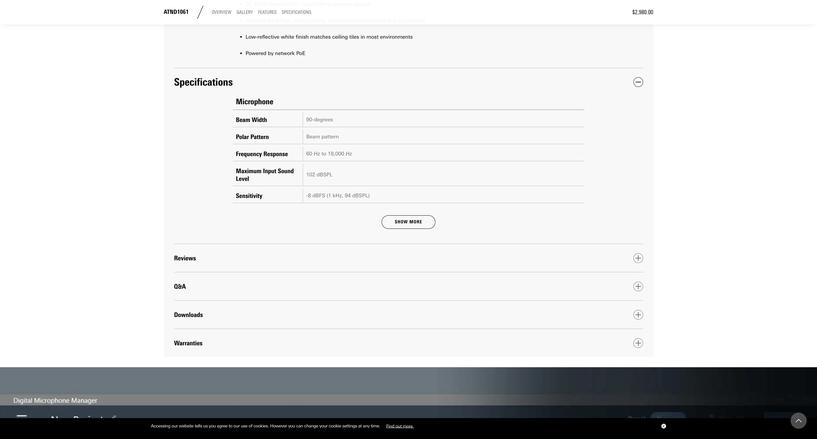 Task type: describe. For each thing, give the bounding box(es) containing it.
wiring,
[[310, 17, 327, 24]]

low-reflective white finish matches ceiling tiles in most environments
[[246, 34, 413, 40]]

tiles
[[349, 34, 359, 40]]

divider line image
[[194, 6, 207, 19]]

minus image
[[635, 79, 641, 85]]

0 vertical spatial specifications
[[282, 9, 311, 15]]

2 you from the left
[[288, 424, 295, 429]]

0 horizontal spatial specifications
[[174, 76, 233, 88]]

for
[[293, 1, 299, 7]]

use
[[241, 424, 248, 429]]

mounting
[[339, 17, 362, 24]]

sensitivity
[[236, 192, 262, 200]]

beam width
[[236, 116, 267, 124]]

includes tile bridge, safety wiring, and mounting hardware and accessories
[[246, 17, 426, 24]]

frequency
[[236, 150, 262, 158]]

plus image
[[635, 255, 641, 261]]

website
[[179, 424, 194, 429]]

microphone
[[236, 97, 273, 106]]

maximum
[[236, 167, 261, 175]]

-
[[306, 193, 308, 199]]

plenum
[[334, 1, 352, 7]]

plus image for downloads
[[635, 312, 641, 318]]

60 hz to 18,000 hz
[[306, 151, 352, 157]]

reviews
[[174, 254, 196, 262]]

width
[[252, 116, 267, 124]]

q&a
[[174, 283, 186, 291]]

beam pattern
[[306, 134, 339, 140]]

pattern
[[322, 134, 339, 140]]

102
[[306, 172, 315, 178]]

us
[[203, 424, 208, 429]]

accessing our website tells us you agree to our use of cookies. however you can change your cookie settings at any time.
[[151, 424, 381, 429]]

change
[[304, 424, 318, 429]]

downloads
[[174, 311, 203, 319]]

powered by network poe
[[246, 50, 305, 56]]

arrow up image
[[796, 418, 802, 424]]

18,000
[[328, 151, 344, 157]]

however
[[270, 424, 287, 429]]

94
[[345, 193, 351, 199]]

time.
[[371, 424, 380, 429]]

1 our from the left
[[171, 424, 178, 429]]

1 horizontal spatial in
[[361, 34, 365, 40]]

ceiling
[[332, 34, 348, 40]]

level
[[236, 175, 249, 183]]

0 horizontal spatial in
[[328, 1, 333, 7]]

pattern
[[250, 133, 269, 141]]

show more button
[[382, 215, 435, 229]]

reflective
[[258, 34, 279, 40]]

ul 2043 compliant for installation in plenum spaces
[[246, 1, 370, 7]]

of
[[249, 424, 252, 429]]

atnd1061
[[164, 9, 189, 16]]

more.
[[403, 424, 414, 429]]

dbfs
[[313, 193, 325, 199]]

low-
[[246, 34, 258, 40]]

2 hz from the left
[[346, 151, 352, 157]]

8
[[308, 193, 311, 199]]

find out more. link
[[381, 421, 419, 431]]

2 and from the left
[[387, 17, 396, 24]]

compliant
[[267, 1, 291, 7]]

by
[[268, 50, 274, 56]]

cookies.
[[253, 424, 269, 429]]

finish
[[296, 34, 309, 40]]

90-degrees
[[306, 117, 333, 123]]

out
[[395, 424, 402, 429]]

installation
[[301, 1, 327, 7]]

2 our from the left
[[233, 424, 240, 429]]

warranties
[[174, 339, 203, 347]]

plus image for warranties
[[635, 340, 641, 346]]

frequency response
[[236, 150, 288, 158]]

settings
[[342, 424, 357, 429]]

plus image for q&a
[[635, 284, 641, 290]]

tile
[[267, 17, 274, 24]]

accessories
[[398, 17, 426, 24]]

-8 dbfs (1 khz, 94 dbspl)
[[306, 193, 370, 199]]

bridge,
[[276, 17, 293, 24]]



Task type: vqa. For each thing, say whether or not it's contained in the screenshot.
you
yes



Task type: locate. For each thing, give the bounding box(es) containing it.
1 horizontal spatial hz
[[346, 151, 352, 157]]

more
[[409, 219, 422, 225]]

1 vertical spatial specifications
[[174, 76, 233, 88]]

polar
[[236, 133, 249, 141]]

find
[[386, 424, 394, 429]]

1 and from the left
[[328, 17, 337, 24]]

show
[[395, 219, 408, 225]]

environments
[[380, 34, 413, 40]]

and right wiring,
[[328, 17, 337, 24]]

includes
[[246, 17, 266, 24]]

polar pattern
[[236, 133, 269, 141]]

any
[[363, 424, 370, 429]]

our
[[171, 424, 178, 429], [233, 424, 240, 429]]

0 horizontal spatial you
[[209, 424, 216, 429]]

0 vertical spatial plus image
[[635, 284, 641, 290]]

sound
[[278, 167, 294, 175]]

dbspl)
[[352, 193, 370, 199]]

maximum input sound level
[[236, 167, 294, 183]]

1 vertical spatial plus image
[[635, 312, 641, 318]]

0 horizontal spatial beam
[[236, 116, 250, 124]]

hz right 60
[[314, 151, 320, 157]]

dbspl
[[317, 172, 333, 178]]

hardware
[[363, 17, 386, 24]]

102 dbspl
[[306, 172, 333, 178]]

ul
[[246, 1, 252, 7]]

hz right 18,000
[[346, 151, 352, 157]]

1 vertical spatial beam
[[306, 134, 320, 140]]

1 vertical spatial to
[[229, 424, 232, 429]]

0 vertical spatial beam
[[236, 116, 250, 124]]

tells
[[195, 424, 202, 429]]

input
[[263, 167, 276, 175]]

1 horizontal spatial you
[[288, 424, 295, 429]]

beam left width
[[236, 116, 250, 124]]

can
[[296, 424, 303, 429]]

1 vertical spatial in
[[361, 34, 365, 40]]

to right agree
[[229, 424, 232, 429]]

1 horizontal spatial our
[[233, 424, 240, 429]]

features
[[258, 9, 277, 15]]

beam for beam pattern
[[306, 134, 320, 140]]

2 vertical spatial plus image
[[635, 340, 641, 346]]

0 horizontal spatial to
[[229, 424, 232, 429]]

specifications
[[282, 9, 311, 15], [174, 76, 233, 88]]

khz,
[[333, 193, 343, 199]]

most
[[367, 34, 379, 40]]

beam for beam width
[[236, 116, 250, 124]]

your
[[319, 424, 328, 429]]

1 plus image from the top
[[635, 284, 641, 290]]

find out more.
[[386, 424, 414, 429]]

cookie
[[329, 424, 341, 429]]

spaces
[[354, 1, 370, 7]]

network
[[275, 50, 295, 56]]

overview
[[212, 9, 231, 15]]

1 horizontal spatial to
[[322, 151, 326, 157]]

hz
[[314, 151, 320, 157], [346, 151, 352, 157]]

2 plus image from the top
[[635, 312, 641, 318]]

poe
[[296, 50, 305, 56]]

in left the plenum
[[328, 1, 333, 7]]

0 horizontal spatial hz
[[314, 151, 320, 157]]

1 horizontal spatial specifications
[[282, 9, 311, 15]]

in right tiles
[[361, 34, 365, 40]]

matches
[[310, 34, 331, 40]]

agree
[[217, 424, 228, 429]]

to
[[322, 151, 326, 157], [229, 424, 232, 429]]

0 horizontal spatial and
[[328, 17, 337, 24]]

you left 'can'
[[288, 424, 295, 429]]

90-
[[306, 117, 314, 123]]

1 horizontal spatial beam
[[306, 134, 320, 140]]

beam left pattern
[[306, 134, 320, 140]]

cross image
[[662, 425, 665, 428]]

0 horizontal spatial our
[[171, 424, 178, 429]]

you right us
[[209, 424, 216, 429]]

to left 18,000
[[322, 151, 326, 157]]

our left the website
[[171, 424, 178, 429]]

1 horizontal spatial and
[[387, 17, 396, 24]]

gallery
[[237, 9, 253, 15]]

response
[[263, 150, 288, 158]]

0 vertical spatial in
[[328, 1, 333, 7]]

accessing
[[151, 424, 170, 429]]

and
[[328, 17, 337, 24], [387, 17, 396, 24]]

white
[[281, 34, 294, 40]]

show more
[[395, 219, 422, 225]]

you
[[209, 424, 216, 429], [288, 424, 295, 429]]

plus image
[[635, 284, 641, 290], [635, 312, 641, 318], [635, 340, 641, 346]]

our left use
[[233, 424, 240, 429]]

3 plus image from the top
[[635, 340, 641, 346]]

60
[[306, 151, 312, 157]]

1 you from the left
[[209, 424, 216, 429]]

beam
[[236, 116, 250, 124], [306, 134, 320, 140]]

safety
[[294, 17, 309, 24]]

and up environments
[[387, 17, 396, 24]]

0 vertical spatial to
[[322, 151, 326, 157]]

(1
[[327, 193, 331, 199]]

1 hz from the left
[[314, 151, 320, 157]]

degrees
[[314, 117, 333, 123]]

$2,980.00
[[632, 9, 653, 16]]

2043
[[254, 1, 266, 7]]

at
[[358, 424, 362, 429]]

powered
[[246, 50, 266, 56]]



